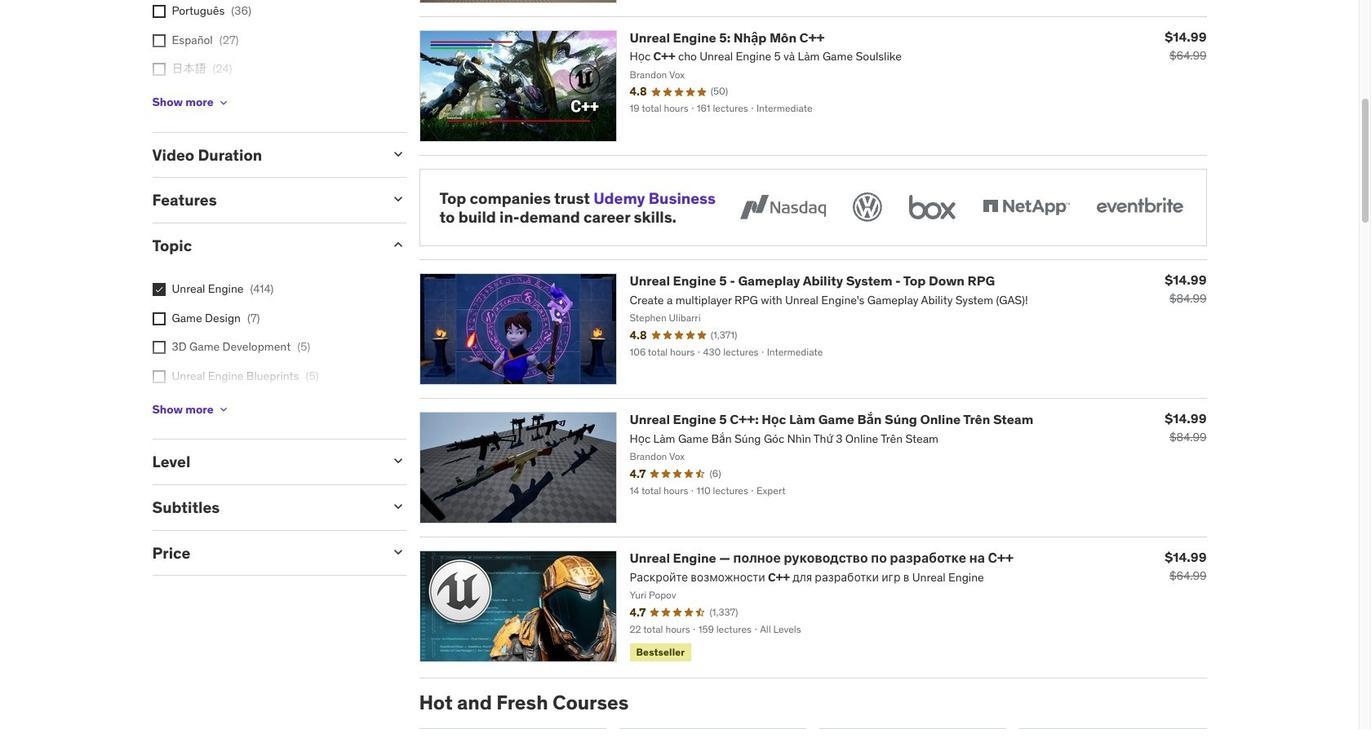 Task type: vqa. For each thing, say whether or not it's contained in the screenshot.
4th xsmall icon from the top of the page
yes



Task type: describe. For each thing, give the bounding box(es) containing it.
nasdaq image
[[736, 189, 830, 225]]

1 xsmall image from the top
[[152, 5, 165, 18]]

4 small image from the top
[[390, 544, 406, 560]]

1 small image from the top
[[390, 146, 406, 162]]

2 small image from the top
[[390, 191, 406, 208]]

2 small image from the top
[[390, 498, 406, 515]]



Task type: locate. For each thing, give the bounding box(es) containing it.
small image
[[390, 146, 406, 162], [390, 191, 406, 208], [390, 237, 406, 253], [390, 544, 406, 560]]

netapp image
[[979, 189, 1073, 225]]

1 small image from the top
[[390, 453, 406, 469]]

xsmall image
[[152, 5, 165, 18], [152, 34, 165, 47], [152, 312, 165, 325], [152, 341, 165, 354], [152, 370, 165, 383]]

1 vertical spatial small image
[[390, 498, 406, 515]]

4 xsmall image from the top
[[152, 341, 165, 354]]

5 xsmall image from the top
[[152, 370, 165, 383]]

0 vertical spatial small image
[[390, 453, 406, 469]]

3 xsmall image from the top
[[152, 312, 165, 325]]

3 small image from the top
[[390, 237, 406, 253]]

eventbrite image
[[1092, 189, 1186, 225]]

box image
[[905, 189, 959, 225]]

2 xsmall image from the top
[[152, 34, 165, 47]]

volkswagen image
[[849, 189, 885, 225]]

small image
[[390, 453, 406, 469], [390, 498, 406, 515]]

xsmall image
[[152, 63, 165, 76], [217, 96, 230, 109], [152, 283, 165, 296], [217, 403, 230, 416]]



